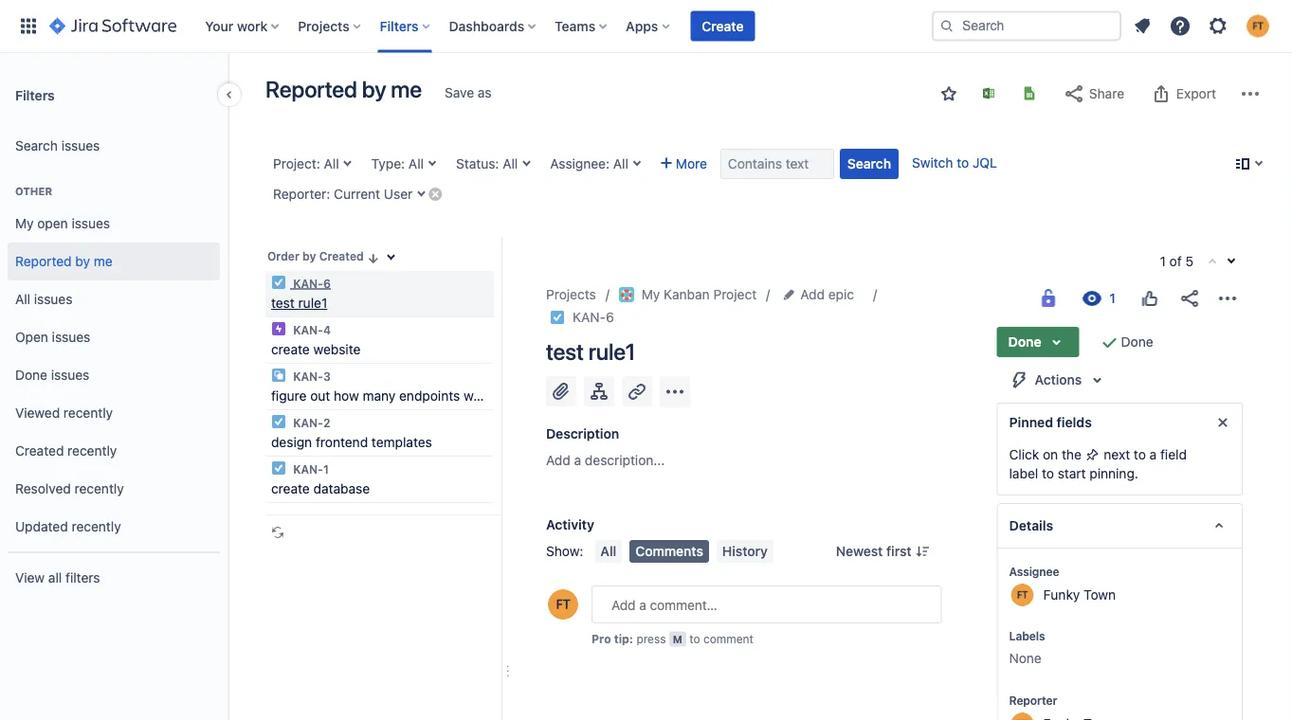 Task type: vqa. For each thing, say whether or not it's contained in the screenshot.
PLANNING icon
no



Task type: locate. For each thing, give the bounding box(es) containing it.
search
[[15, 138, 58, 154], [848, 156, 892, 172]]

0 vertical spatial task image
[[271, 275, 286, 290]]

kan- down order by created
[[293, 277, 323, 290]]

0 vertical spatial reported by me
[[266, 76, 422, 102]]

endpoints
[[399, 388, 460, 404]]

all issues
[[15, 292, 72, 307]]

all inside all button
[[601, 544, 617, 560]]

kan-6 link
[[573, 306, 614, 329]]

recently
[[63, 406, 113, 421], [68, 443, 117, 459], [75, 481, 124, 497], [72, 519, 121, 535]]

0 vertical spatial me
[[391, 76, 422, 102]]

1 vertical spatial task image
[[271, 414, 286, 430]]

created left small icon
[[319, 250, 364, 263]]

notifications image
[[1131, 15, 1154, 37]]

1 horizontal spatial created
[[319, 250, 364, 263]]

test down task image
[[546, 339, 584, 365]]

test rule1 up kan-4
[[271, 295, 327, 311]]

pro
[[592, 633, 611, 646]]

1 vertical spatial create
[[271, 481, 310, 497]]

1 vertical spatial reported
[[15, 254, 72, 269]]

all right status:
[[503, 156, 518, 172]]

how
[[334, 388, 359, 404]]

my
[[15, 216, 34, 232], [642, 287, 660, 303]]

me inside other group
[[94, 254, 113, 269]]

1 horizontal spatial add
[[801, 287, 825, 303]]

kan-6 down the projects link
[[573, 310, 614, 325]]

press
[[637, 633, 666, 646]]

assignee
[[1010, 565, 1060, 579]]

kan-
[[293, 277, 323, 290], [573, 310, 606, 325], [293, 323, 323, 337], [293, 370, 323, 383], [293, 416, 323, 430], [293, 463, 323, 476]]

other
[[15, 185, 52, 198]]

0 horizontal spatial my
[[15, 216, 34, 232]]

search inside button
[[848, 156, 892, 172]]

kan- up create database
[[293, 463, 323, 476]]

all
[[324, 156, 339, 172], [409, 156, 424, 172], [503, 156, 518, 172], [613, 156, 629, 172], [15, 292, 30, 307], [601, 544, 617, 560]]

to
[[957, 155, 969, 171], [1134, 447, 1147, 463], [1042, 466, 1055, 482], [690, 633, 700, 646]]

1 horizontal spatial done
[[1009, 334, 1042, 350]]

1 vertical spatial 6
[[606, 310, 614, 325]]

all up reporter: current user
[[324, 156, 339, 172]]

history button
[[717, 541, 774, 563]]

appswitcher icon image
[[17, 15, 40, 37]]

1 horizontal spatial rule1
[[589, 339, 636, 365]]

1 left of
[[1160, 254, 1166, 269]]

created down viewed
[[15, 443, 64, 459]]

website
[[314, 342, 361, 358]]

start
[[1058, 466, 1087, 482]]

recently down resolved recently link
[[72, 519, 121, 535]]

0 vertical spatial filters
[[380, 18, 419, 34]]

vote options: no one has voted for this issue yet. image
[[1139, 287, 1162, 310]]

next issue 'kan-4' ( type 'j' ) image
[[1224, 254, 1240, 269]]

issues up viewed recently
[[51, 368, 90, 383]]

my left open
[[15, 216, 34, 232]]

done up actions on the right
[[1009, 334, 1042, 350]]

status:
[[456, 156, 499, 172]]

task image down the order
[[271, 275, 286, 290]]

filters
[[65, 571, 100, 586]]

reported down the projects popup button
[[266, 76, 357, 102]]

all button
[[595, 541, 622, 563]]

search image
[[940, 18, 955, 34]]

create for create database
[[271, 481, 310, 497]]

2 task image from the top
[[271, 414, 286, 430]]

issues inside done issues link
[[51, 368, 90, 383]]

my for my open issues
[[15, 216, 34, 232]]

reported by me down the projects popup button
[[266, 76, 422, 102]]

2 create from the top
[[271, 481, 310, 497]]

issues inside my open issues link
[[72, 216, 110, 232]]

switch to jql
[[912, 155, 998, 171]]

issues right open
[[72, 216, 110, 232]]

1 vertical spatial search
[[848, 156, 892, 172]]

all right assignee:
[[613, 156, 629, 172]]

created inside other group
[[15, 443, 64, 459]]

create down epic image
[[271, 342, 310, 358]]

labels
[[1010, 630, 1046, 643]]

me down my open issues link
[[94, 254, 113, 269]]

resolved recently
[[15, 481, 124, 497]]

recently for created recently
[[68, 443, 117, 459]]

0 vertical spatial add
[[801, 287, 825, 303]]

by inside other group
[[75, 254, 90, 269]]

search for search issues
[[15, 138, 58, 154]]

kanban
[[664, 287, 710, 303]]

click
[[1010, 447, 1040, 463]]

recently for viewed recently
[[63, 406, 113, 421]]

small image
[[942, 86, 957, 101]]

details
[[1010, 518, 1054, 534]]

issues inside all issues link
[[34, 292, 72, 307]]

filters right the projects popup button
[[380, 18, 419, 34]]

issues up open issues
[[34, 292, 72, 307]]

0 horizontal spatial test rule1
[[271, 295, 327, 311]]

rule1 up kan-4
[[298, 295, 327, 311]]

jira software image
[[49, 15, 177, 37], [49, 15, 177, 37]]

1 horizontal spatial test rule1
[[546, 339, 636, 365]]

all right type:
[[409, 156, 424, 172]]

kan- up out
[[293, 370, 323, 383]]

settings image
[[1207, 15, 1230, 37]]

copy link to issue image
[[611, 309, 626, 324]]

reporter pin to top image
[[1062, 693, 1077, 708]]

1 vertical spatial created
[[15, 443, 64, 459]]

assignee:
[[550, 156, 610, 172]]

0 vertical spatial create
[[271, 342, 310, 358]]

frontend
[[316, 435, 368, 451]]

0 horizontal spatial done
[[15, 368, 47, 383]]

task image up design
[[271, 414, 286, 430]]

resolved recently link
[[8, 470, 220, 508]]

0 horizontal spatial add
[[546, 453, 571, 469]]

issues inside search issues link
[[61, 138, 100, 154]]

task image for create database
[[271, 461, 286, 476]]

a inside next to a field label to start pinning.
[[1150, 447, 1157, 463]]

my right my kanban project icon
[[642, 287, 660, 303]]

add down description
[[546, 453, 571, 469]]

Search issues using keywords text field
[[721, 149, 835, 179]]

project:
[[273, 156, 320, 172]]

me left save
[[391, 76, 422, 102]]

recently inside updated recently link
[[72, 519, 121, 535]]

kan- for website
[[293, 323, 323, 337]]

projects inside popup button
[[298, 18, 350, 34]]

recently up created recently
[[63, 406, 113, 421]]

1 horizontal spatial by
[[303, 250, 316, 263]]

1 vertical spatial my
[[642, 287, 660, 303]]

menu bar
[[591, 541, 778, 563]]

subtask image
[[271, 368, 286, 383]]

hide message image
[[1212, 412, 1235, 434]]

0 vertical spatial projects
[[298, 18, 350, 34]]

all issues link
[[8, 281, 220, 319]]

2
[[323, 416, 330, 430]]

next
[[1104, 447, 1131, 463]]

1 horizontal spatial kan-6
[[573, 310, 614, 325]]

issues for done issues
[[51, 368, 90, 383]]

done down vote options: no one has voted for this issue yet. "image"
[[1122, 334, 1154, 350]]

kan- up create website
[[293, 323, 323, 337]]

issues up my open issues
[[61, 138, 100, 154]]

add app image
[[664, 381, 687, 404]]

1 vertical spatial projects
[[546, 287, 596, 303]]

1 horizontal spatial a
[[1150, 447, 1157, 463]]

0 vertical spatial my
[[15, 216, 34, 232]]

kan-6
[[290, 277, 331, 290], [573, 310, 614, 325]]

teams button
[[549, 11, 615, 41]]

0 horizontal spatial created
[[15, 443, 64, 459]]

0 horizontal spatial search
[[15, 138, 58, 154]]

1 horizontal spatial search
[[848, 156, 892, 172]]

attach image
[[550, 380, 573, 403]]

Add a comment… field
[[592, 586, 942, 624]]

my inside other group
[[15, 216, 34, 232]]

kan-6 down order by created
[[290, 277, 331, 290]]

filters
[[380, 18, 419, 34], [15, 87, 55, 103]]

1 create from the top
[[271, 342, 310, 358]]

add left epic
[[801, 287, 825, 303]]

reported by me
[[266, 76, 422, 102], [15, 254, 113, 269]]

1 vertical spatial test rule1
[[546, 339, 636, 365]]

task image
[[271, 275, 286, 290], [271, 414, 286, 430], [271, 461, 286, 476]]

0 vertical spatial rule1
[[298, 295, 327, 311]]

recently for resolved recently
[[75, 481, 124, 497]]

3 task image from the top
[[271, 461, 286, 476]]

your work
[[205, 18, 268, 34]]

1 vertical spatial test
[[546, 339, 584, 365]]

search up the other
[[15, 138, 58, 154]]

1 horizontal spatial test
[[546, 339, 584, 365]]

pinned
[[1010, 415, 1054, 431]]

2 vertical spatial task image
[[271, 461, 286, 476]]

comments button
[[630, 541, 709, 563]]

a left field
[[1150, 447, 1157, 463]]

to left jql
[[957, 155, 969, 171]]

1 task image from the top
[[271, 275, 286, 290]]

projects
[[298, 18, 350, 34], [546, 287, 596, 303]]

figure out how many endpoints we need
[[271, 388, 515, 404]]

all up open in the left top of the page
[[15, 292, 30, 307]]

kan- for frontend
[[293, 416, 323, 430]]

reported up 'all issues'
[[15, 254, 72, 269]]

all for project: all
[[324, 156, 339, 172]]

6 down order by created link
[[323, 277, 331, 290]]

1 vertical spatial 1
[[323, 463, 329, 476]]

a down description
[[574, 453, 582, 469]]

issues right open in the left top of the page
[[52, 330, 90, 345]]

0 vertical spatial reported
[[266, 76, 357, 102]]

recently inside viewed recently link
[[63, 406, 113, 421]]

0 horizontal spatial reported by me
[[15, 254, 113, 269]]

all right show:
[[601, 544, 617, 560]]

done issues link
[[8, 357, 220, 395]]

0 horizontal spatial reported
[[15, 254, 72, 269]]

first
[[887, 544, 912, 560]]

recently down created recently link
[[75, 481, 124, 497]]

work
[[237, 18, 268, 34]]

6
[[323, 277, 331, 290], [606, 310, 614, 325]]

filters inside popup button
[[380, 18, 419, 34]]

0 vertical spatial test rule1
[[271, 295, 327, 311]]

recently down viewed recently link
[[68, 443, 117, 459]]

label
[[1010, 466, 1039, 482]]

by down my open issues
[[75, 254, 90, 269]]

create for create website
[[271, 342, 310, 358]]

1 horizontal spatial projects
[[546, 287, 596, 303]]

1 horizontal spatial me
[[391, 76, 422, 102]]

add inside popup button
[[801, 287, 825, 303]]

2 horizontal spatial by
[[362, 76, 386, 102]]

updated recently
[[15, 519, 121, 535]]

1 horizontal spatial 1
[[1160, 254, 1166, 269]]

create
[[702, 18, 744, 34]]

reported by me down my open issues
[[15, 254, 113, 269]]

1
[[1160, 254, 1166, 269], [323, 463, 329, 476]]

recently inside created recently link
[[68, 443, 117, 459]]

rule1 down copy link to issue 'image'
[[589, 339, 636, 365]]

teams
[[555, 18, 596, 34]]

next to a field label to start pinning.
[[1010, 447, 1187, 482]]

export
[[1177, 86, 1217, 101]]

reported inside other group
[[15, 254, 72, 269]]

1 horizontal spatial my
[[642, 287, 660, 303]]

0 horizontal spatial filters
[[15, 87, 55, 103]]

open
[[15, 330, 48, 345]]

0 vertical spatial search
[[15, 138, 58, 154]]

done down open in the left top of the page
[[15, 368, 47, 383]]

kan-4
[[290, 323, 331, 337]]

your profile and settings image
[[1247, 15, 1270, 37]]

order
[[267, 250, 300, 263]]

not available - this is the first issue image
[[1205, 255, 1221, 270]]

me
[[391, 76, 422, 102], [94, 254, 113, 269]]

many
[[363, 388, 396, 404]]

recently for updated recently
[[72, 519, 121, 535]]

kan- up design
[[293, 416, 323, 430]]

0 horizontal spatial by
[[75, 254, 90, 269]]

by right the order
[[303, 250, 316, 263]]

1 vertical spatial me
[[94, 254, 113, 269]]

6 right task image
[[606, 310, 614, 325]]

recently inside resolved recently link
[[75, 481, 124, 497]]

projects right 'work'
[[298, 18, 350, 34]]

test up epic image
[[271, 295, 295, 311]]

0 horizontal spatial kan-6
[[290, 277, 331, 290]]

share
[[1090, 86, 1125, 101]]

1 horizontal spatial 6
[[606, 310, 614, 325]]

profile image of funky town image
[[548, 590, 579, 620]]

issues inside open issues link
[[52, 330, 90, 345]]

comments
[[636, 544, 704, 560]]

1 up create database
[[323, 463, 329, 476]]

0 horizontal spatial me
[[94, 254, 113, 269]]

task image down design
[[271, 461, 286, 476]]

created recently link
[[8, 432, 220, 470]]

task image for design frontend templates
[[271, 414, 286, 430]]

1 vertical spatial add
[[546, 453, 571, 469]]

add for add a description...
[[546, 453, 571, 469]]

0 vertical spatial 6
[[323, 277, 331, 290]]

1 vertical spatial reported by me
[[15, 254, 113, 269]]

project
[[714, 287, 757, 303]]

1 horizontal spatial filters
[[380, 18, 419, 34]]

my open issues link
[[8, 205, 220, 243]]

by down filters popup button
[[362, 76, 386, 102]]

projects up task image
[[546, 287, 596, 303]]

templates
[[372, 435, 432, 451]]

0 horizontal spatial projects
[[298, 18, 350, 34]]

kan- left copy link to issue 'image'
[[573, 310, 606, 325]]

order by created
[[267, 250, 364, 263]]

open issues link
[[8, 319, 220, 357]]

0 horizontal spatial test
[[271, 295, 295, 311]]

test rule1 down kan-6 link
[[546, 339, 636, 365]]

create down kan-1
[[271, 481, 310, 497]]

banner
[[0, 0, 1293, 53]]

filters up the search issues
[[15, 87, 55, 103]]

search left switch
[[848, 156, 892, 172]]

test rule1
[[271, 295, 327, 311], [546, 339, 636, 365]]

0 vertical spatial 1
[[1160, 254, 1166, 269]]

newest first
[[836, 544, 912, 560]]

view all filters link
[[8, 560, 220, 598]]

figure
[[271, 388, 307, 404]]

description
[[546, 426, 620, 442]]

test
[[271, 295, 295, 311], [546, 339, 584, 365]]

m
[[673, 634, 683, 646]]



Task type: describe. For each thing, give the bounding box(es) containing it.
0 horizontal spatial a
[[574, 453, 582, 469]]

we
[[464, 388, 481, 404]]

actions image
[[1217, 287, 1240, 310]]

switch to jql link
[[912, 155, 998, 171]]

projects for the projects popup button
[[298, 18, 350, 34]]

other group
[[8, 165, 220, 552]]

none
[[1010, 651, 1042, 667]]

activity
[[546, 517, 595, 533]]

search for search
[[848, 156, 892, 172]]

all for type: all
[[409, 156, 424, 172]]

database
[[314, 481, 370, 497]]

view all filters
[[15, 571, 100, 586]]

done image
[[1099, 331, 1122, 354]]

1 horizontal spatial reported by me
[[266, 76, 422, 102]]

project: all
[[273, 156, 339, 172]]

pro tip: press m to comment
[[592, 633, 754, 646]]

0 horizontal spatial rule1
[[298, 295, 327, 311]]

funky town
[[1044, 587, 1116, 603]]

open
[[37, 216, 68, 232]]

search issues link
[[8, 127, 220, 165]]

my for my kanban project
[[642, 287, 660, 303]]

updated
[[15, 519, 68, 535]]

done inside dropdown button
[[1009, 334, 1042, 350]]

kan-2
[[290, 416, 330, 430]]

order by created link
[[266, 245, 383, 267]]

fields
[[1057, 415, 1092, 431]]

4
[[323, 323, 331, 337]]

1 horizontal spatial reported
[[266, 76, 357, 102]]

updated recently link
[[8, 508, 220, 546]]

add a description...
[[546, 453, 665, 469]]

remove criteria image
[[428, 186, 443, 202]]

of
[[1170, 254, 1182, 269]]

Search field
[[932, 11, 1122, 41]]

out
[[310, 388, 330, 404]]

0 vertical spatial kan-6
[[290, 277, 331, 290]]

dashboards button
[[443, 11, 544, 41]]

tip:
[[614, 633, 634, 646]]

done button
[[997, 327, 1080, 358]]

labels pin to top image
[[1049, 629, 1065, 644]]

click on the
[[1010, 447, 1086, 463]]

3
[[323, 370, 331, 383]]

by for "reported by me" link on the left top
[[75, 254, 90, 269]]

link issues, web pages, and more image
[[626, 380, 649, 403]]

open in microsoft excel image
[[982, 86, 997, 101]]

by for order by created link
[[303, 250, 316, 263]]

reporter
[[1010, 694, 1058, 708]]

1 vertical spatial kan-6
[[573, 310, 614, 325]]

reported by me link
[[8, 243, 220, 281]]

open issues
[[15, 330, 90, 345]]

history
[[723, 544, 768, 560]]

primary element
[[11, 0, 932, 53]]

details element
[[997, 504, 1243, 549]]

all inside all issues link
[[15, 292, 30, 307]]

issues for open issues
[[52, 330, 90, 345]]

current
[[334, 186, 380, 202]]

all
[[48, 571, 62, 586]]

kan- for database
[[293, 463, 323, 476]]

my open issues
[[15, 216, 110, 232]]

1 vertical spatial rule1
[[589, 339, 636, 365]]

all for status: all
[[503, 156, 518, 172]]

pinning.
[[1090, 466, 1139, 482]]

to right next
[[1134, 447, 1147, 463]]

epic
[[829, 287, 855, 303]]

add for add epic
[[801, 287, 825, 303]]

small image
[[366, 251, 381, 266]]

pinned fields
[[1010, 415, 1092, 431]]

your
[[205, 18, 234, 34]]

search button
[[840, 149, 899, 179]]

export button
[[1141, 79, 1226, 109]]

your work button
[[199, 11, 287, 41]]

reported by me inside "reported by me" link
[[15, 254, 113, 269]]

design frontend templates
[[271, 435, 432, 451]]

more
[[676, 156, 707, 172]]

my kanban project image
[[619, 287, 634, 303]]

projects button
[[292, 11, 369, 41]]

1 vertical spatial filters
[[15, 87, 55, 103]]

done inside other group
[[15, 368, 47, 383]]

create database
[[271, 481, 370, 497]]

add epic
[[801, 287, 855, 303]]

newest
[[836, 544, 883, 560]]

create button
[[691, 11, 755, 41]]

epic image
[[271, 322, 286, 337]]

share link
[[1054, 79, 1134, 109]]

share image
[[1179, 287, 1202, 310]]

newest first button
[[825, 541, 942, 563]]

dashboards
[[449, 18, 525, 34]]

reporter:
[[273, 186, 330, 202]]

need
[[485, 388, 515, 404]]

to down click on the
[[1042, 466, 1055, 482]]

0 vertical spatial test
[[271, 295, 295, 311]]

show:
[[546, 544, 584, 560]]

0 vertical spatial created
[[319, 250, 364, 263]]

menu bar containing all
[[591, 541, 778, 563]]

create website
[[271, 342, 361, 358]]

newest first image
[[916, 544, 931, 560]]

more button
[[653, 149, 715, 179]]

all for assignee: all
[[613, 156, 629, 172]]

reporter: current user
[[273, 186, 413, 202]]

save as button
[[435, 78, 501, 108]]

jql
[[973, 155, 998, 171]]

kan-3
[[290, 370, 331, 383]]

2 horizontal spatial done
[[1122, 334, 1154, 350]]

banner containing your work
[[0, 0, 1293, 53]]

task image
[[550, 310, 565, 325]]

on
[[1043, 447, 1059, 463]]

add a child issue image
[[588, 380, 611, 403]]

apps button
[[620, 11, 677, 41]]

add epic button
[[780, 284, 860, 306]]

created recently
[[15, 443, 117, 459]]

0 horizontal spatial 1
[[323, 463, 329, 476]]

town
[[1084, 587, 1116, 603]]

task image for test rule1
[[271, 275, 286, 290]]

to right m
[[690, 633, 700, 646]]

help image
[[1169, 15, 1192, 37]]

the
[[1062, 447, 1082, 463]]

projects link
[[546, 284, 596, 306]]

kan- for out
[[293, 370, 323, 383]]

actions
[[1035, 372, 1082, 388]]

actions button
[[997, 365, 1120, 395]]

kan- for rule1
[[293, 277, 323, 290]]

issues for search issues
[[61, 138, 100, 154]]

issues for all issues
[[34, 292, 72, 307]]

as
[[478, 85, 492, 101]]

kan-1
[[290, 463, 329, 476]]

1 of 5
[[1160, 254, 1194, 269]]

switch
[[912, 155, 954, 171]]

comment
[[704, 633, 754, 646]]

0 horizontal spatial 6
[[323, 277, 331, 290]]

projects for the projects link
[[546, 287, 596, 303]]

open in google sheets image
[[1022, 86, 1038, 101]]



